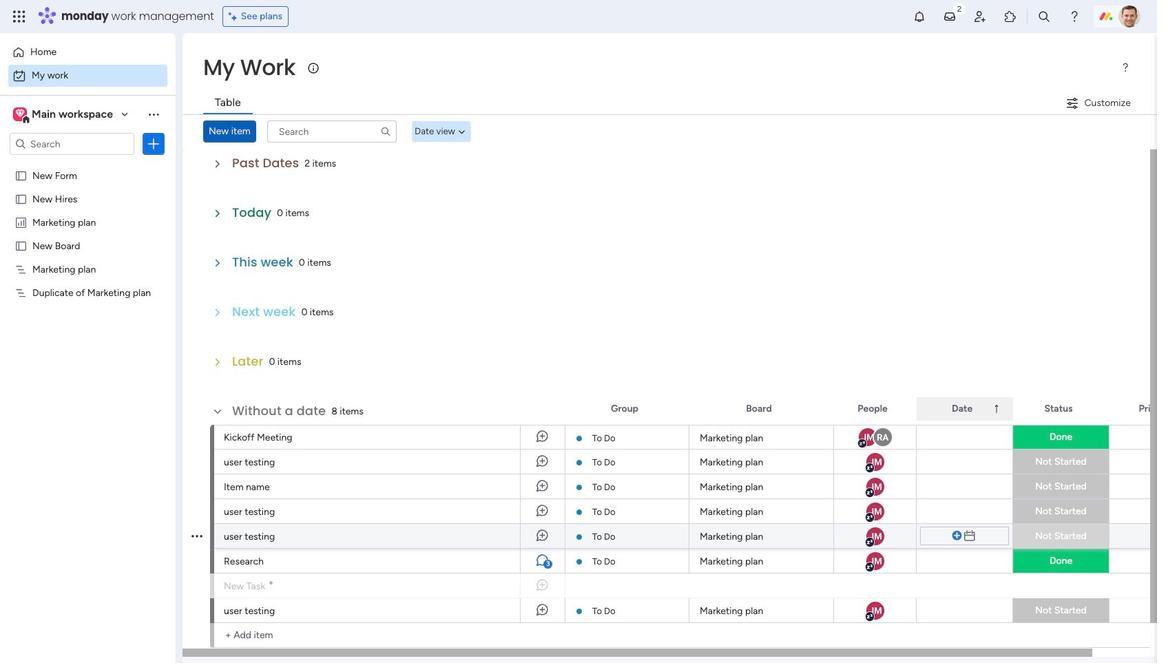 Task type: vqa. For each thing, say whether or not it's contained in the screenshot.
the middle check circle icon
no



Task type: describe. For each thing, give the bounding box(es) containing it.
1 workspace image from the left
[[13, 107, 27, 122]]

public dashboard image
[[14, 216, 28, 229]]

0 vertical spatial options image
[[147, 137, 161, 151]]

Filter dashboard by text search field
[[267, 121, 397, 143]]

jeremy miller image
[[865, 600, 886, 621]]

workspace options image
[[147, 107, 161, 121]]



Task type: locate. For each thing, give the bounding box(es) containing it.
2 vertical spatial option
[[0, 163, 176, 166]]

0 vertical spatial option
[[8, 41, 167, 63]]

2 workspace image from the left
[[15, 107, 25, 122]]

None search field
[[267, 121, 397, 143]]

option
[[8, 41, 167, 63], [8, 65, 167, 87], [0, 163, 176, 166]]

search image
[[380, 126, 391, 137]]

Search in workspace field
[[29, 136, 115, 152]]

sort image
[[991, 404, 1002, 415]]

notifications image
[[913, 10, 927, 23]]

1 vertical spatial options image
[[192, 519, 203, 554]]

invite members image
[[973, 10, 987, 23]]

search everything image
[[1037, 10, 1051, 23]]

public board image
[[14, 169, 28, 182], [14, 192, 28, 205], [14, 239, 28, 252]]

0 horizontal spatial options image
[[147, 137, 161, 151]]

menu image
[[1120, 62, 1131, 73]]

terry turtle image
[[1119, 6, 1141, 28]]

workspace selection element
[[13, 106, 115, 124]]

column header
[[917, 397, 1013, 421]]

list box
[[0, 161, 176, 490]]

1 horizontal spatial options image
[[192, 519, 203, 554]]

tab
[[203, 92, 253, 114]]

0 vertical spatial public board image
[[14, 169, 28, 182]]

2 public board image from the top
[[14, 192, 28, 205]]

2 image
[[953, 1, 966, 16]]

1 public board image from the top
[[14, 169, 28, 182]]

1 vertical spatial public board image
[[14, 192, 28, 205]]

update feed image
[[943, 10, 957, 23]]

1 vertical spatial option
[[8, 65, 167, 87]]

select product image
[[12, 10, 26, 23]]

help image
[[1068, 10, 1082, 23]]

2 vertical spatial public board image
[[14, 239, 28, 252]]

options image
[[147, 137, 161, 151], [192, 519, 203, 554]]

monday marketplace image
[[1004, 10, 1018, 23]]

see plans image
[[229, 9, 241, 24]]

3 public board image from the top
[[14, 239, 28, 252]]

workspace image
[[13, 107, 27, 122], [15, 107, 25, 122]]



